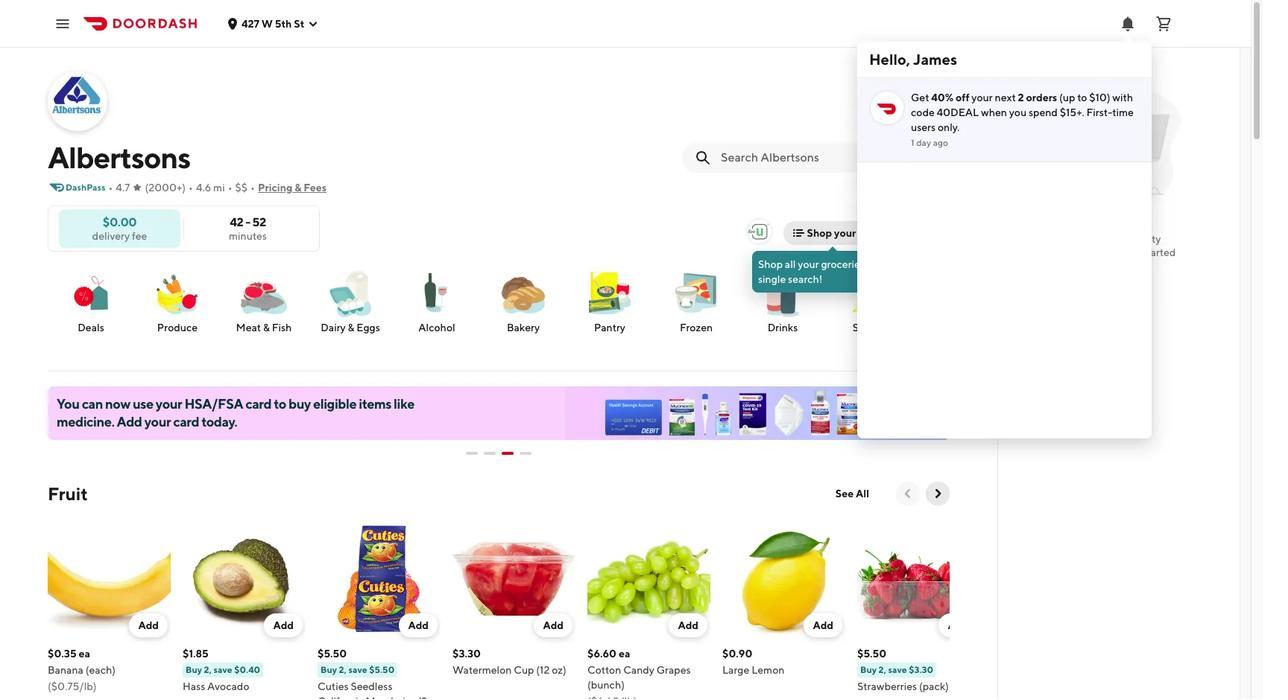 Task type: locate. For each thing, give the bounding box(es) containing it.
buy down $1.85
[[186, 665, 202, 676]]

pantry image
[[583, 267, 637, 321]]

& left fees
[[295, 182, 302, 194]]

2, up the cuties
[[339, 665, 347, 676]]

$0.90 large lemon
[[722, 649, 785, 677]]

(12
[[536, 665, 550, 677]]

1 horizontal spatial buy
[[321, 665, 337, 676]]

hass
[[183, 681, 205, 693]]

$5.50
[[318, 649, 347, 660], [857, 649, 887, 660], [369, 665, 395, 676]]

3 2, from the left
[[879, 665, 886, 676]]

0 horizontal spatial buy
[[186, 665, 202, 676]]

0 vertical spatial shop
[[807, 227, 832, 239]]

0 vertical spatial card
[[245, 397, 271, 412]]

2, down $1.85
[[204, 665, 212, 676]]

42
[[230, 215, 243, 229]]

1 day ago
[[911, 137, 948, 148]]

1 ea from the left
[[79, 649, 90, 660]]

items down "your"
[[1085, 247, 1110, 259]]

0 horizontal spatial &
[[263, 322, 270, 334]]

2 2, from the left
[[339, 665, 347, 676]]

card down hsa/fsa
[[173, 414, 199, 430]]

to inside (up to $10) with code 40deal when you spend $15+. first-time users only.
[[1077, 92, 1087, 104]]

0 vertical spatial to
[[1077, 92, 1087, 104]]

$0.00 delivery fee
[[92, 215, 147, 242]]

1 horizontal spatial ea
[[619, 649, 630, 660]]

40%
[[931, 92, 954, 104]]

$3.30 up "(pack)"
[[909, 665, 933, 676]]

add
[[1062, 247, 1082, 259], [117, 414, 142, 430], [138, 620, 159, 632], [273, 620, 294, 632], [408, 620, 429, 632], [543, 620, 564, 632], [678, 620, 699, 632], [813, 620, 833, 632], [948, 620, 968, 632]]

40deal
[[937, 107, 979, 119]]

2 horizontal spatial &
[[348, 322, 354, 334]]

save up "seedless"
[[348, 665, 367, 676]]

2 ea from the left
[[619, 649, 630, 660]]

2 horizontal spatial to
[[1112, 247, 1122, 259]]

2, inside $5.50 buy 2, save $5.50 cuties seedless california mandarins (
[[339, 665, 347, 676]]

2 horizontal spatial save
[[888, 665, 907, 676]]

0 horizontal spatial 2,
[[204, 665, 212, 676]]

see all link
[[827, 482, 878, 506]]

save up avocado
[[213, 665, 232, 676]]

• right mi
[[228, 182, 232, 194]]

$3.30 inside $5.50 buy 2, save $3.30 strawberries (pack)
[[909, 665, 933, 676]]

bakery image
[[496, 267, 550, 321]]

when
[[981, 107, 1007, 119]]

1 vertical spatial shop
[[758, 259, 783, 271]]

buy for hass
[[186, 665, 202, 676]]

& left the eggs
[[348, 322, 354, 334]]

2 • from the left
[[189, 182, 193, 194]]

1 horizontal spatial shop
[[807, 227, 832, 239]]

your left list
[[834, 227, 856, 239]]

alcohol image
[[410, 267, 464, 320]]

$1.85
[[183, 649, 209, 660]]

items
[[1085, 247, 1110, 259], [359, 397, 391, 412]]

cup
[[514, 665, 534, 677]]

to right (up
[[1077, 92, 1087, 104]]

0 vertical spatial $3.30
[[452, 649, 481, 660]]

meat & fish image
[[237, 267, 291, 321]]

$5.50 up "seedless"
[[369, 665, 395, 676]]

2 horizontal spatial $5.50
[[857, 649, 887, 660]]

2, up strawberries
[[879, 665, 886, 676]]

save for avocado
[[213, 665, 232, 676]]

add inside you can now use your hsa/fsa card to buy eligible items like medicine. add your card today.
[[117, 414, 142, 430]]

2
[[1018, 92, 1024, 104]]

a
[[878, 259, 883, 271]]

0 horizontal spatial to
[[274, 397, 286, 412]]

to inside your cart is empty add items to get started
[[1112, 247, 1122, 259]]

shop inside shop your list button
[[807, 227, 832, 239]]

items inside you can now use your hsa/fsa card to buy eligible items like medicine. add your card today.
[[359, 397, 391, 412]]

snacks image
[[842, 267, 896, 321]]

2 horizontal spatial buy
[[860, 665, 877, 676]]

items left like
[[359, 397, 391, 412]]

& for dairy & eggs
[[348, 322, 354, 334]]

0 horizontal spatial $5.50
[[318, 649, 347, 660]]

$5.50 inside $5.50 buy 2, save $3.30 strawberries (pack)
[[857, 649, 887, 660]]

candy
[[623, 665, 654, 677]]

add for banana (each) image on the bottom left
[[138, 620, 159, 632]]

groceries
[[821, 259, 865, 271]]

save
[[213, 665, 232, 676], [348, 665, 367, 676], [888, 665, 907, 676]]

albertsons
[[48, 140, 190, 175]]

produce
[[157, 322, 198, 334]]

$0.40
[[234, 665, 260, 676]]

1
[[911, 137, 914, 148]]

$6.60
[[587, 649, 617, 660]]

buy inside $5.50 buy 2, save $5.50 cuties seedless california mandarins (
[[321, 665, 337, 676]]

1 vertical spatial items
[[359, 397, 391, 412]]

0 horizontal spatial items
[[359, 397, 391, 412]]

2 buy from the left
[[321, 665, 337, 676]]

1 save from the left
[[213, 665, 232, 676]]

eligible
[[313, 397, 356, 412]]

ea for $6.60 ea
[[619, 649, 630, 660]]

drinks
[[768, 322, 798, 334]]

your right use
[[156, 397, 182, 412]]

1 horizontal spatial to
[[1077, 92, 1087, 104]]

shop all your groceries in a single search!
[[758, 259, 883, 286]]

ea inside $0.35 ea banana (each) ($0.75/lb)
[[79, 649, 90, 660]]

ea up candy
[[619, 649, 630, 660]]

ea
[[79, 649, 90, 660], [619, 649, 630, 660]]

&
[[295, 182, 302, 194], [263, 322, 270, 334], [348, 322, 354, 334]]

2, for cuties
[[339, 665, 347, 676]]

ea inside $6.60 ea cotton candy grapes (bunch)
[[619, 649, 630, 660]]

meat & fish
[[236, 322, 292, 334]]

card left buy
[[245, 397, 271, 412]]

add for large lemon image
[[813, 620, 833, 632]]

$3.30 inside $3.30 watermelon cup (12 oz)
[[452, 649, 481, 660]]

2, inside $5.50 buy 2, save $3.30 strawberries (pack)
[[879, 665, 886, 676]]

buy for strawberries
[[860, 665, 877, 676]]

$5.50 buy 2, save $5.50 cuties seedless california mandarins (
[[318, 649, 427, 700]]

$5.50 up the cuties
[[318, 649, 347, 660]]

strawberries (pack) image
[[857, 518, 980, 641]]

• left 4.7
[[108, 182, 113, 194]]

now
[[105, 397, 130, 412]]

• right "$$"
[[251, 182, 255, 194]]

(up
[[1059, 92, 1075, 104]]

your
[[1077, 233, 1099, 245]]

hello,
[[869, 51, 910, 68]]

shop inside the shop all your groceries in a single search!
[[758, 259, 783, 271]]

fruit
[[48, 484, 88, 505]]

$6.60 ea cotton candy grapes (bunch)
[[587, 649, 691, 692]]

buy for cuties
[[321, 665, 337, 676]]

w
[[261, 18, 273, 29]]

shop up the shop all your groceries in a single search!
[[807, 227, 832, 239]]

snacks
[[853, 322, 886, 334]]

started
[[1142, 247, 1176, 259]]

$5.50 up strawberries
[[857, 649, 887, 660]]

notification bell image
[[1119, 15, 1137, 32]]

0 horizontal spatial save
[[213, 665, 232, 676]]

shop up single
[[758, 259, 783, 271]]

to left get
[[1112, 247, 1122, 259]]

deals image
[[64, 267, 118, 321]]

1 horizontal spatial 2,
[[339, 665, 347, 676]]

save up strawberries
[[888, 665, 907, 676]]

2 horizontal spatial 2,
[[879, 665, 886, 676]]

0 horizontal spatial card
[[173, 414, 199, 430]]

2 vertical spatial to
[[274, 397, 286, 412]]

2, for strawberries
[[879, 665, 886, 676]]

to inside you can now use your hsa/fsa card to buy eligible items like medicine. add your card today.
[[274, 397, 286, 412]]

frozen link
[[659, 267, 734, 335]]

shop all your groceries in a single search! tooltip
[[752, 247, 913, 293]]

0 vertical spatial items
[[1085, 247, 1110, 259]]

3 buy from the left
[[860, 665, 877, 676]]

& inside meat & fish link
[[263, 322, 270, 334]]

1 horizontal spatial card
[[245, 397, 271, 412]]

& left fish
[[263, 322, 270, 334]]

1 horizontal spatial save
[[348, 665, 367, 676]]

$3.30 watermelon cup (12 oz)
[[452, 649, 566, 677]]

like
[[394, 397, 414, 412]]

2 save from the left
[[348, 665, 367, 676]]

buy inside $5.50 buy 2, save $3.30 strawberries (pack)
[[860, 665, 877, 676]]

can
[[82, 397, 103, 412]]

0 horizontal spatial ea
[[79, 649, 90, 660]]

search!
[[788, 274, 823, 286]]

you
[[57, 397, 79, 412]]

& for meat & fish
[[263, 322, 270, 334]]

your up the search!
[[798, 259, 819, 271]]

seedless
[[351, 681, 393, 693]]

2, inside $1.85 buy 2, save $0.40 hass avocado
[[204, 665, 212, 676]]

1 horizontal spatial $3.30
[[909, 665, 933, 676]]

$5.50 buy 2, save $3.30 strawberries (pack)
[[857, 649, 949, 693]]

(2000+)
[[145, 182, 186, 194]]

items inside your cart is empty add items to get started
[[1085, 247, 1110, 259]]

your inside shop your list button
[[834, 227, 856, 239]]

1 vertical spatial card
[[173, 414, 199, 430]]

next button of carousel image
[[930, 487, 945, 502]]

save inside $1.85 buy 2, save $0.40 hass avocado
[[213, 665, 232, 676]]

1 horizontal spatial &
[[295, 182, 302, 194]]

save inside $5.50 buy 2, save $5.50 cuties seedless california mandarins (
[[348, 665, 367, 676]]

dairy
[[321, 322, 346, 334]]

deals
[[78, 322, 104, 334]]

5th
[[275, 18, 292, 29]]

0 horizontal spatial $3.30
[[452, 649, 481, 660]]

1 horizontal spatial items
[[1085, 247, 1110, 259]]

your down use
[[144, 414, 171, 430]]

buy up the cuties
[[321, 665, 337, 676]]

buy inside $1.85 buy 2, save $0.40 hass avocado
[[186, 665, 202, 676]]

427 w 5th st
[[242, 18, 304, 29]]

(pack)
[[919, 681, 949, 693]]

card
[[245, 397, 271, 412], [173, 414, 199, 430]]

pricing & fees button
[[258, 176, 327, 200]]

save inside $5.50 buy 2, save $3.30 strawberries (pack)
[[888, 665, 907, 676]]

0 horizontal spatial shop
[[758, 259, 783, 271]]

save for (pack)
[[888, 665, 907, 676]]

cuties
[[318, 681, 349, 693]]

1 vertical spatial to
[[1112, 247, 1122, 259]]

pantry link
[[573, 267, 647, 335]]

1 2, from the left
[[204, 665, 212, 676]]

empty
[[1131, 233, 1161, 245]]

ea right $0.35
[[79, 649, 90, 660]]

add for hass avocado image
[[273, 620, 294, 632]]

• left "4.6"
[[189, 182, 193, 194]]

1 vertical spatial $3.30
[[909, 665, 933, 676]]

get
[[911, 92, 929, 104]]

1 buy from the left
[[186, 665, 202, 676]]

to left buy
[[274, 397, 286, 412]]

& inside dairy & eggs link
[[348, 322, 354, 334]]

ago
[[933, 137, 948, 148]]

mandarins
[[366, 696, 416, 700]]

buy up strawberries
[[860, 665, 877, 676]]

add for cuties seedless california mandarins (2 lb) image
[[408, 620, 429, 632]]

$3.30 up watermelon
[[452, 649, 481, 660]]

drinks image
[[756, 267, 810, 321]]

•
[[108, 182, 113, 194], [189, 182, 193, 194], [228, 182, 232, 194], [251, 182, 255, 194]]

alcohol link
[[400, 267, 474, 335]]

strawberries
[[857, 681, 917, 693]]

3 save from the left
[[888, 665, 907, 676]]



Task type: describe. For each thing, give the bounding box(es) containing it.
large
[[722, 665, 749, 677]]

1 horizontal spatial $5.50
[[369, 665, 395, 676]]

in
[[867, 259, 876, 271]]

your up when
[[972, 92, 993, 104]]

add for watermelon cup (12 oz) 'image'
[[543, 620, 564, 632]]

$1.85 buy 2, save $0.40 hass avocado
[[183, 649, 260, 693]]

add for cotton candy grapes (bunch) image
[[678, 620, 699, 632]]

previous button of carousel image
[[901, 487, 915, 502]]

save for seedless
[[348, 665, 367, 676]]

alcohol
[[418, 322, 455, 334]]

3 • from the left
[[228, 182, 232, 194]]

add for strawberries (pack) image
[[948, 620, 968, 632]]

fruit link
[[48, 482, 88, 506]]

spend
[[1029, 107, 1058, 119]]

mi
[[213, 182, 225, 194]]

fees
[[304, 182, 327, 194]]

st
[[294, 18, 304, 29]]

fish
[[272, 322, 292, 334]]

$$
[[235, 182, 248, 194]]

frozen image
[[669, 267, 723, 321]]

meat
[[236, 322, 261, 334]]

large lemon image
[[722, 518, 845, 641]]

drinks link
[[745, 267, 820, 335]]

see
[[836, 488, 854, 500]]

deals link
[[54, 267, 128, 335]]

delivery
[[92, 230, 130, 242]]

fee
[[132, 230, 147, 242]]

$5.50 for strawberries
[[857, 649, 887, 660]]

shop for shop all your groceries in a single search!
[[758, 259, 783, 271]]

• 4.6 mi • $$ • pricing & fees
[[189, 182, 327, 194]]

pricing
[[258, 182, 293, 194]]

hass avocado image
[[183, 518, 306, 641]]

bakery link
[[486, 267, 561, 335]]

time
[[1112, 107, 1134, 119]]

buy
[[289, 397, 311, 412]]

(up to $10) with code 40deal when you spend $15+. first-time users only.
[[911, 92, 1134, 133]]

see all
[[836, 488, 869, 500]]

eggs
[[357, 322, 380, 334]]

4.7
[[116, 182, 130, 194]]

42 - 52 minutes
[[229, 215, 267, 242]]

get
[[1124, 247, 1140, 259]]

$0.35 ea banana (each) ($0.75/lb)
[[48, 649, 116, 693]]

off
[[956, 92, 970, 104]]

0 items, open order cart image
[[1155, 15, 1173, 32]]

hello, james
[[869, 51, 957, 68]]

427
[[242, 18, 259, 29]]

cuties seedless california mandarins (2 lb) image
[[318, 518, 441, 641]]

use
[[133, 397, 153, 412]]

today.
[[201, 414, 237, 430]]

ea for $0.35 ea
[[79, 649, 90, 660]]

$15+.
[[1060, 107, 1084, 119]]

(bunch)
[[587, 680, 625, 692]]

you
[[1009, 107, 1027, 119]]

james
[[913, 51, 957, 68]]

shop for shop your list
[[807, 227, 832, 239]]

2, for hass
[[204, 665, 212, 676]]

cotton candy grapes (bunch) image
[[587, 518, 710, 641]]

Search Albertsons search field
[[721, 150, 935, 166]]

your inside the shop all your groceries in a single search!
[[798, 259, 819, 271]]

open menu image
[[54, 15, 72, 32]]

avocado
[[207, 681, 249, 693]]

4 • from the left
[[251, 182, 255, 194]]

cart
[[1101, 233, 1119, 245]]

albertsons image
[[49, 73, 106, 130]]

pantry
[[594, 322, 625, 334]]

hsa/fsa
[[184, 397, 243, 412]]

cotton
[[587, 665, 621, 677]]

list
[[858, 227, 873, 239]]

all
[[785, 259, 796, 271]]

bakery
[[507, 322, 540, 334]]

medicine.
[[57, 414, 114, 430]]

watermelon
[[452, 665, 512, 677]]

meat & fish link
[[227, 267, 301, 335]]

california
[[318, 696, 364, 700]]

frozen
[[680, 322, 713, 334]]

($0.75/lb)
[[48, 681, 97, 693]]

you can now use your hsa/fsa card to buy eligible items like medicine. add your card today.
[[57, 397, 414, 430]]

$5.50 for cuties
[[318, 649, 347, 660]]

all
[[856, 488, 869, 500]]

1 • from the left
[[108, 182, 113, 194]]

-
[[245, 215, 250, 229]]

watermelon cup (12 oz) image
[[452, 518, 575, 641]]

oz)
[[552, 665, 566, 677]]

$10)
[[1089, 92, 1110, 104]]

banana
[[48, 665, 83, 677]]

empty retail cart image
[[1049, 75, 1189, 215]]

shop your list button
[[783, 221, 882, 245]]

with
[[1112, 92, 1133, 104]]

produce link
[[140, 267, 215, 335]]

52
[[252, 215, 266, 229]]

your cart is empty add items to get started
[[1062, 233, 1176, 259]]

snacks link
[[832, 267, 906, 335]]

banana (each) image
[[48, 518, 171, 641]]

$0.90
[[722, 649, 752, 660]]

get 40% off your next 2 orders
[[911, 92, 1057, 104]]

dairy & eggs
[[321, 322, 380, 334]]

produce image
[[151, 267, 204, 321]]

day
[[916, 137, 931, 148]]

dairy & eggs image
[[324, 267, 377, 321]]

logo image
[[747, 220, 771, 244]]

users
[[911, 122, 936, 133]]

add inside your cart is empty add items to get started
[[1062, 247, 1082, 259]]

shop your list
[[807, 227, 873, 239]]



Task type: vqa. For each thing, say whether or not it's contained in the screenshot.
bottom the Roe
no



